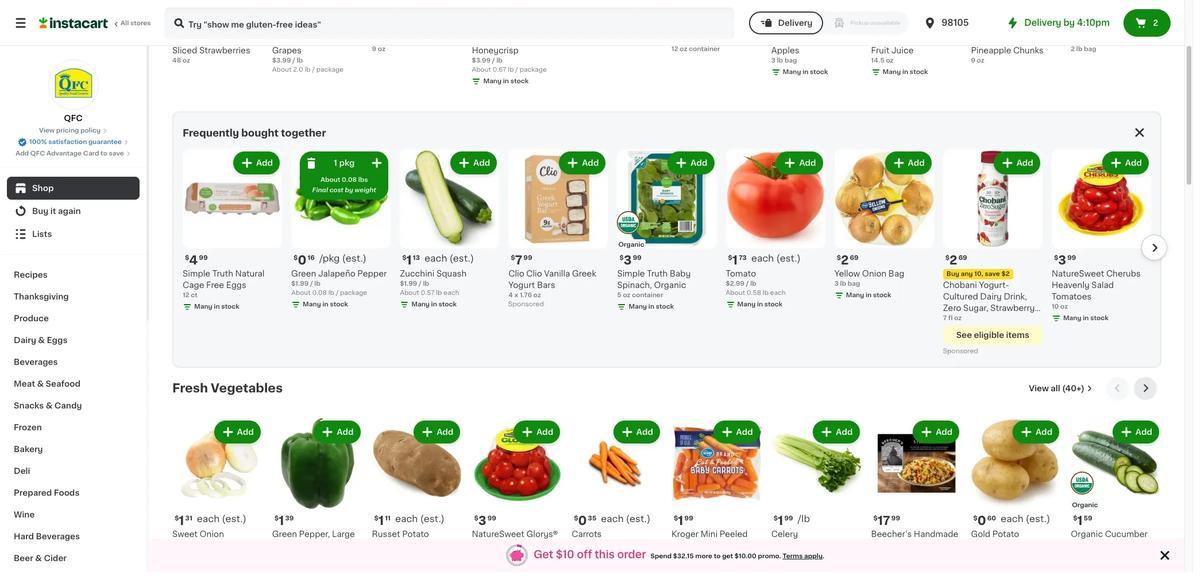 Task type: describe. For each thing, give the bounding box(es) containing it.
99 for private selection sliced strawberries
[[188, 20, 197, 26]]

$ 1 13
[[402, 255, 420, 267]]

/ inside zucchini squash $1.99 / lb about 0.57 lb each
[[419, 281, 422, 287]]

$ inside the $ 7 98
[[275, 20, 279, 26]]

many in stock down "yellow onion bag 3 lb bag"
[[846, 293, 892, 299]]

wine
[[14, 511, 35, 519]]

about inside 'organic - apples - honeycrisp $3.99 / lb about 0.67 lb / package'
[[472, 67, 491, 73]]

2 inside 2 button
[[1154, 19, 1159, 27]]

product group containing 4
[[183, 149, 282, 314]]

sliced
[[172, 46, 197, 54]]

1 left the '39'
[[279, 515, 284, 527]]

0 horizontal spatial $ 3 99
[[474, 515, 496, 527]]

in down kroger honeycrisp apples 3 lb bag
[[803, 69, 809, 75]]

chobani
[[943, 282, 977, 290]]

13
[[413, 255, 420, 262]]

/pkg for 7
[[301, 19, 321, 28]]

to inside get $10 off this order spend $32.15 more to get $10.00 promo. terms apply .
[[714, 554, 721, 561]]

stock down 'green jalapeño pepper $1.99 / lb about 0.08 lb / package'
[[330, 302, 348, 308]]

many down "heavenly"
[[1064, 316, 1082, 322]]

1 inside $1.73 each (estimated) element
[[733, 255, 738, 267]]

tomatoes inside naturesweet glorys® cherry tomatoes
[[502, 542, 542, 550]]

jalapeño
[[318, 270, 356, 278]]

1 inside $1.99 per pound element
[[778, 515, 783, 527]]

many in stock down free
[[194, 304, 240, 310]]

prepared foods
[[14, 490, 80, 498]]

instacart logo image
[[39, 16, 108, 30]]

lb inside sweet onion $1.99 / lb
[[195, 542, 202, 548]]

lb inside kroger honeycrisp apples 3 lb bag
[[777, 57, 783, 64]]

seedless
[[325, 35, 362, 43]]

grapes inside organic red seedless grapes $3.99 / lb about 2.0 lb / package
[[272, 46, 302, 54]]

kroger cherry mixed fruit juice 14.5 oz
[[872, 35, 955, 64]]

99 for simple truth baby spinach, organic
[[633, 255, 642, 262]]

many in stock down naturesweet glorys® cherry tomatoes
[[484, 565, 529, 571]]

(est.) for organic red seedless grapes
[[323, 19, 348, 28]]

guarantee
[[88, 139, 122, 145]]

lb inside "yellow onion bag 3 lb bag"
[[840, 281, 847, 287]]

1 up get $10 off this order spend $32.15 more to get $10.00 promo. terms apply .
[[678, 515, 684, 527]]

stock down naturesweet glorys® cherry tomatoes
[[511, 565, 529, 571]]

many down "yellow onion bag 3 lb bag"
[[846, 293, 864, 299]]

buy for buy it again
[[32, 207, 48, 215]]

$ up naturesweet glorys® cherry tomatoes
[[474, 516, 479, 522]]

10
[[1052, 304, 1059, 310]]

0 horizontal spatial to
[[101, 151, 107, 157]]

honeycrisp inside 'organic - apples - honeycrisp $3.99 / lb about 0.67 lb / package'
[[472, 46, 519, 54]]

apply
[[805, 554, 823, 561]]

/ inside the 'russet potato $1.39 / lb'
[[391, 542, 394, 548]]

yogurt
[[509, 282, 535, 290]]

bag for lemons,
[[1084, 46, 1097, 52]]

in up terms apply button
[[803, 544, 809, 550]]

lists link
[[7, 223, 140, 246]]

in down 0.57
[[431, 302, 437, 308]]

add button for zucchini squash
[[452, 153, 496, 174]]

stock down order
[[611, 563, 629, 569]]

0 vertical spatial sponsored badge image
[[509, 301, 544, 308]]

x
[[515, 293, 518, 299]]

many down 'green jalapeño pepper $1.99 / lb about 0.08 lb / package'
[[303, 302, 321, 308]]

carrots inside the carrots $1.39 / lb about 0.26 lb each
[[572, 531, 602, 539]]

cage
[[183, 282, 204, 290]]

gold
[[971, 531, 991, 539]]

tomato $2.99 / lb about 0.58 lb each
[[726, 270, 786, 297]]

stock down naturesweet cherubs heavenly salad tomatoes 10 oz
[[1091, 316, 1109, 322]]

many down 0.67
[[484, 78, 502, 84]]

bars
[[537, 282, 555, 290]]

carrots $1.39 / lb about 0.26 lb each
[[572, 531, 632, 557]]

in down naturesweet glorys® cherry tomatoes
[[503, 565, 509, 571]]

truth for 3
[[647, 270, 668, 278]]

dairy & eggs
[[14, 337, 67, 345]]

honeycrisp inside kroger honeycrisp apples 3 lb bag
[[801, 35, 848, 43]]

3 for simple truth baby spinach, organic
[[624, 255, 632, 267]]

recipes link
[[7, 264, 140, 286]]

stock down simple truth natural cage free eggs 12 ct
[[221, 304, 240, 310]]

/ inside sweet onion $1.99 / lb
[[191, 542, 194, 548]]

99 left /lb
[[785, 516, 793, 522]]

in down free
[[214, 304, 220, 310]]

$7.98 per package (estimated) element
[[272, 18, 363, 33]]

organic up 'organic - apples - honeycrisp $3.99 / lb about 0.67 lb / package'
[[473, 7, 499, 13]]

1 up "organic cucumber 1 ct"
[[1078, 515, 1083, 527]]

stock down 'organic - apples - honeycrisp $3.99 / lb about 0.67 lb / package'
[[511, 78, 529, 84]]

59 for 6
[[887, 20, 896, 26]]

buy it again
[[32, 207, 81, 215]]

stock down zucchini squash $1.99 / lb about 0.57 lb each
[[439, 302, 457, 308]]

2 button
[[1124, 9, 1171, 37]]

oz inside private selection sliced strawberries 48 oz
[[183, 57, 190, 64]]

vanilla
[[544, 270, 570, 278]]

$ up "heavenly"
[[1054, 255, 1059, 262]]

in down the juice
[[903, 69, 909, 75]]

oz inside naturesweet cherubs heavenly salad tomatoes 10 oz
[[1061, 304, 1068, 310]]

many in stock down naturesweet cherubs heavenly salad tomatoes 10 oz
[[1064, 316, 1109, 322]]

/ right the 2.0
[[312, 67, 315, 73]]

add button for gold potato
[[1014, 422, 1059, 443]]

naturesweet for cherry
[[472, 531, 525, 539]]

many in stock down 0.58
[[738, 302, 783, 308]]

$1.39 inside the carrots $1.39 / lb about 0.26 lb each
[[572, 542, 589, 548]]

lb inside the kroger lemons, bag 2 lb bag
[[1077, 46, 1083, 52]]

dairy & eggs link
[[7, 330, 140, 352]]

many in stock down simple truth baby spinach, organic 5 oz container
[[629, 304, 674, 310]]

lemons,
[[1100, 35, 1135, 43]]

all stores link
[[39, 7, 152, 39]]

about inside about 0.08 lbs final cost by weight
[[321, 177, 340, 183]]

/ inside tomato $2.99 / lb about 0.58 lb each
[[746, 281, 749, 287]]

mixed inside mixed melon 9 oz
[[372, 35, 397, 43]]

frequently
[[183, 129, 239, 138]]

grapes   cotton candy button
[[572, 0, 663, 45]]

99 for naturesweet glorys® cherry tomatoes
[[488, 516, 496, 522]]

$0.60 each (estimated) element
[[971, 514, 1062, 529]]

$ up yellow
[[837, 255, 841, 262]]

product group containing 7
[[509, 149, 608, 311]]

lb inside the 'russet potato $1.39 / lb'
[[395, 542, 401, 548]]

beer
[[14, 555, 33, 563]]

mixed melon 9 oz
[[372, 35, 424, 52]]

many down 14.5
[[883, 69, 901, 75]]

fruit
[[872, 46, 890, 54]]

$ up the kroger lemons, bag 2 lb bag
[[1074, 20, 1078, 26]]

16 inside $ 0 16
[[308, 255, 315, 262]]

12 inside "raspberries package 12 oz container"
[[672, 46, 678, 52]]

eggs inside simple truth natural cage free eggs 12 ct
[[226, 282, 246, 290]]

frozen link
[[7, 417, 140, 439]]

add button for organic cucumber
[[1114, 422, 1159, 443]]

0 horizontal spatial dairy
[[14, 337, 36, 345]]

ct inside "organic cucumber 1 ct"
[[1076, 542, 1082, 548]]

increment quantity of green jalapeño pepper image
[[370, 156, 384, 170]]

each inside tomato $2.99 / lb about 0.58 lb each
[[771, 290, 786, 297]]

item badge image for 3
[[617, 211, 640, 234]]

$ inside $ 0 16
[[294, 255, 298, 262]]

/pkg (est.) for 0
[[319, 254, 367, 263]]

59 for 1
[[1084, 516, 1093, 522]]

organic inside 'organic - apples - honeycrisp $3.99 / lb about 0.67 lb / package'
[[472, 35, 504, 43]]

in down 0.58
[[757, 302, 763, 308]]

$ up cage
[[185, 255, 189, 262]]

$ 4 99 for kroger lemons, bag
[[1074, 19, 1096, 31]]

yogurt-
[[979, 282, 1009, 290]]

kroger mini peeled carrots 16 oz bag
[[672, 531, 748, 560]]

chunks
[[1014, 46, 1044, 54]]

heavenly
[[1052, 282, 1090, 290]]

container inside "raspberries package 12 oz container"
[[689, 46, 720, 52]]

$ inside $ 7 99
[[511, 255, 515, 262]]

each (est.) for gold potato
[[1001, 515, 1051, 524]]

view all (40+) button
[[1025, 378, 1098, 401]]

about inside the carrots $1.39 / lb about 0.26 lb each
[[572, 551, 591, 557]]

0 horizontal spatial eggs
[[47, 337, 67, 345]]

tomato
[[726, 270, 756, 278]]

kroger lemons, bag 2 lb bag
[[1071, 35, 1153, 52]]

about inside zucchini squash $1.99 / lb about 0.57 lb each
[[400, 290, 419, 297]]

delivery for delivery by 4:10pm
[[1025, 18, 1062, 27]]

card
[[83, 151, 99, 157]]

2 - from the left
[[542, 35, 546, 43]]

39
[[285, 516, 294, 522]]

stock up .
[[810, 544, 828, 550]]

$ 3 99 for naturesweet
[[1054, 255, 1077, 267]]

0 vertical spatial by
[[1064, 18, 1075, 27]]

package
[[722, 35, 757, 43]]

$ 4 99 for simple truth natural cage free eggs
[[185, 255, 208, 267]]

99 for naturesweet cherubs heavenly salad tomatoes
[[1068, 255, 1077, 262]]

oz inside kroger mini peeled carrots 16 oz bag
[[680, 553, 688, 560]]

organic inside organic red seedless grapes $3.99 / lb about 2.0 lb / package
[[272, 35, 304, 43]]

$ inside the $ 0 60
[[974, 516, 978, 522]]

48
[[172, 57, 181, 64]]

$0.35 each (estimated) element
[[572, 514, 663, 529]]

add button for simple truth natural cage free eggs
[[234, 153, 279, 174]]

product group containing 17
[[872, 419, 962, 573]]

16 inside kroger mini peeled carrots 16 oz bag
[[672, 553, 679, 560]]

9 inside mixed melon 9 oz
[[372, 46, 376, 52]]

oz inside mixed melon 9 oz
[[378, 46, 386, 52]]

oz inside fresh kitchen pineapple chunks 9 oz
[[977, 57, 985, 64]]

eligible
[[974, 332, 1005, 340]]

$1.73 each (estimated) element
[[726, 253, 826, 268]]

& for snacks
[[46, 402, 53, 410]]

add button for russet potato
[[415, 422, 459, 443]]

onion for yellow
[[862, 270, 887, 278]]

1 inside $1.31 each (estimated) element
[[179, 515, 184, 527]]

/ up the 2.0
[[293, 57, 295, 64]]

dairy inside chobani yogurt- cultured dairy drink, zero sugar, strawberry cheesecake inspired
[[981, 293, 1002, 301]]

$ inside $ 1 73
[[728, 255, 733, 262]]

organic up spinach,
[[619, 242, 645, 248]]

any
[[961, 271, 973, 278]]

kroger for 2
[[1071, 35, 1098, 43]]

squash
[[437, 270, 467, 278]]

/pkg for 0
[[319, 254, 340, 263]]

0 vertical spatial beverages
[[14, 359, 58, 367]]

delivery for delivery
[[778, 19, 813, 27]]

private
[[172, 35, 200, 43]]

/ inside 'gold potato $1.39 / lb'
[[990, 542, 993, 548]]

$ up celery
[[774, 516, 778, 522]]

$1.11 each (estimated) element
[[372, 514, 463, 529]]

qfc inside qfc link
[[64, 114, 83, 122]]

oz inside "raspberries package 12 oz container"
[[680, 46, 688, 52]]

2 inside the kroger lemons, bag 2 lb bag
[[1071, 46, 1075, 52]]

many in stock down the juice
[[883, 69, 928, 75]]

$ inside $ 1 13
[[402, 255, 407, 262]]

view pricing policy link
[[39, 126, 108, 136]]

grapes   cotton candy
[[572, 35, 660, 43]]

stock down "yellow onion bag 3 lb bag"
[[873, 293, 892, 299]]

organic up 98
[[273, 7, 300, 13]]

candy for grapes   cotton candy
[[634, 35, 660, 43]]

simple truth baby spinach, organic 5 oz container
[[617, 270, 691, 299]]

cider
[[44, 555, 67, 563]]

meat
[[14, 380, 35, 388]]

cultured
[[943, 293, 979, 301]]

$3.99 inside 'organic - apples - honeycrisp $3.99 / lb about 0.67 lb / package'
[[472, 57, 491, 64]]

view all (40+)
[[1029, 385, 1085, 393]]

each for sweet onion
[[197, 515, 220, 524]]

$10.00
[[735, 554, 757, 561]]

add button for simple truth baby spinach, organic
[[669, 153, 713, 174]]

$ inside $ 9 99
[[175, 20, 179, 26]]

0 vertical spatial 9
[[179, 19, 187, 31]]

12 inside simple truth natural cage free eggs 12 ct
[[183, 293, 189, 299]]

in down naturesweet cherubs heavenly salad tomatoes 10 oz
[[1083, 316, 1089, 322]]

off
[[577, 551, 592, 561]]

weight
[[355, 187, 376, 194]]

hard beverages link
[[7, 526, 140, 548]]

green pepper, large
[[272, 531, 355, 539]]

truth for 4
[[212, 270, 233, 278]]

sugar,
[[964, 305, 989, 313]]

zero
[[943, 305, 962, 313]]

organic inside simple truth baby spinach, organic 5 oz container
[[654, 282, 686, 290]]

deli link
[[7, 461, 140, 483]]

0.08 inside about 0.08 lbs final cost by weight
[[342, 177, 357, 183]]

item carousel region containing 4
[[167, 145, 1168, 363]]

beecher's handmade cheese street corn
[[872, 531, 959, 550]]

add for sweet onion
[[237, 429, 254, 437]]

0.08 inside 'green jalapeño pepper $1.99 / lb about 0.08 lb / package'
[[312, 290, 327, 297]]

add button for beecher's handmade cheese street corn
[[914, 422, 959, 443]]

in down 'green jalapeño pepper $1.99 / lb about 0.08 lb / package'
[[323, 302, 329, 308]]

& for meat
[[37, 380, 44, 388]]

hard beverages
[[14, 533, 80, 541]]

0 for green jalapeño pepper
[[298, 255, 307, 267]]

in down "yellow onion bag 3 lb bag"
[[866, 293, 872, 299]]

3 for naturesweet cherubs heavenly salad tomatoes
[[1059, 255, 1067, 267]]

prepared foods link
[[7, 483, 140, 505]]

/ right 0.67
[[516, 67, 518, 73]]

$1.99 for squash
[[400, 281, 417, 287]]

apples for lb
[[772, 46, 800, 54]]

69 for buy any 10, save $2
[[959, 255, 968, 262]]

see
[[957, 332, 972, 340]]

(est.) for russet potato
[[420, 515, 445, 524]]

add button for naturesweet glorys® cherry tomatoes
[[515, 422, 559, 443]]

$ up get $10 off this order spend $32.15 more to get $10.00 promo. terms apply .
[[674, 516, 678, 522]]

yellow onion bag 3 lb bag
[[835, 270, 905, 287]]

package inside 'green jalapeño pepper $1.99 / lb about 0.08 lb / package'
[[340, 290, 367, 297]]

$ 1 99 inside $1.99 per pound element
[[774, 515, 793, 527]]

naturesweet cherubs heavenly salad tomatoes 10 oz
[[1052, 270, 1141, 310]]

99 for kroger honeycrisp apples
[[788, 20, 796, 26]]

qfc logo image
[[48, 60, 99, 110]]

stock down simple truth baby spinach, organic 5 oz container
[[656, 304, 674, 310]]

buy any 10, save $2
[[947, 271, 1010, 278]]

$ inside $ 17 99
[[874, 516, 878, 522]]

simple for 4
[[183, 270, 210, 278]]

fresh for fresh vegetables
[[172, 383, 208, 395]]

many in stock down 0.67
[[484, 78, 529, 84]]

meat & seafood link
[[7, 374, 140, 395]]

many up the "terms"
[[783, 544, 801, 550]]

each inside zucchini squash $1.99 / lb about 0.57 lb each
[[444, 290, 459, 297]]

$3.99 element
[[971, 18, 1062, 33]]

service type group
[[750, 11, 910, 34]]

$1.99 per pound element
[[772, 514, 862, 529]]

add button for carrots
[[615, 422, 659, 443]]

1 inside $1.11 each (estimated) element
[[379, 515, 384, 527]]

$ 3 99 for simple
[[620, 255, 642, 267]]

in down 0.67
[[503, 78, 509, 84]]

add button for sweet onion
[[215, 422, 260, 443]]

cheese
[[872, 542, 903, 550]]

vegetables
[[211, 383, 283, 395]]

1 $ 1 99 from the left
[[674, 515, 694, 527]]

many down naturesweet glorys® cherry tomatoes
[[484, 565, 502, 571]]

(est.) for tomato
[[777, 254, 801, 263]]

save inside item carousel region
[[985, 271, 1000, 278]]

salad
[[1092, 282, 1114, 290]]

organic up $ 1 59
[[1072, 503, 1099, 509]]

$1.99 for onion
[[172, 542, 190, 548]]

raspberries package 12 oz container
[[672, 35, 757, 52]]

stock down tomato $2.99 / lb about 0.58 lb each
[[765, 302, 783, 308]]

2.0
[[293, 67, 303, 73]]

73
[[739, 255, 747, 262]]

bag inside kroger mini peeled carrots 16 oz bag
[[689, 553, 702, 560]]

98
[[287, 20, 296, 26]]

98105 button
[[924, 7, 993, 39]]

many down cage
[[194, 304, 212, 310]]

in down simple truth baby spinach, organic 5 oz container
[[649, 304, 655, 310]]

many down the off
[[583, 563, 602, 569]]

juice
[[892, 46, 914, 54]]

naturesweet for heavenly
[[1052, 270, 1105, 278]]

$ up chobani
[[946, 255, 950, 262]]

0 vertical spatial save
[[109, 151, 124, 157]]

$ inside '$ 1 11'
[[374, 516, 379, 522]]

add button for kroger mini peeled carrots
[[715, 422, 759, 443]]

oz inside simple truth baby spinach, organic 5 oz container
[[623, 293, 631, 299]]

$ inside "$ 1 39"
[[275, 516, 279, 522]]

$2
[[1002, 271, 1010, 278]]

many down 0.58
[[738, 302, 756, 308]]

simple for 3
[[617, 270, 645, 278]]

(est.) for zucchini squash
[[450, 254, 474, 263]]

add button for celery
[[814, 422, 859, 443]]



Task type: locate. For each thing, give the bounding box(es) containing it.
0 vertical spatial candy
[[634, 35, 660, 43]]

(est.) inside $1.11 each (estimated) element
[[420, 515, 445, 524]]

0 horizontal spatial item badge image
[[617, 211, 640, 234]]

lb
[[1077, 46, 1083, 52], [297, 57, 303, 64], [497, 57, 503, 64], [777, 57, 783, 64], [305, 67, 311, 73], [508, 67, 514, 73], [314, 281, 321, 287], [423, 281, 429, 287], [751, 281, 757, 287], [840, 281, 847, 287], [329, 290, 334, 297], [436, 290, 442, 297], [763, 290, 769, 297], [195, 542, 202, 548], [395, 542, 401, 548], [994, 542, 1000, 548], [595, 542, 601, 548], [609, 551, 615, 557]]

lb inside 'gold potato $1.39 / lb'
[[994, 542, 1000, 548]]

$ 4 99 up the kroger lemons, bag 2 lb bag
[[1074, 19, 1096, 31]]

99 for simple truth natural cage free eggs
[[199, 255, 208, 262]]

0 horizontal spatial clio
[[509, 270, 525, 278]]

simple up spinach,
[[617, 270, 645, 278]]

product group
[[183, 149, 282, 314], [291, 149, 391, 312], [400, 149, 500, 312], [509, 149, 608, 311], [617, 149, 717, 314], [726, 149, 826, 312], [835, 149, 934, 303], [943, 149, 1043, 358], [1052, 149, 1152, 326], [172, 419, 263, 573], [272, 419, 363, 541], [372, 419, 463, 573], [472, 419, 563, 573], [572, 419, 663, 573], [672, 419, 762, 573], [772, 419, 862, 554], [872, 419, 962, 573], [971, 419, 1062, 573], [1071, 419, 1162, 564]]

many in stock up terms apply button
[[783, 544, 828, 550]]

2 horizontal spatial 7
[[943, 316, 947, 322]]

1 vertical spatial grapes
[[272, 46, 302, 54]]

add for kroger mini peeled carrots
[[736, 429, 753, 437]]

onion inside "yellow onion bag 3 lb bag"
[[862, 270, 887, 278]]

(est.) for carrots
[[626, 515, 651, 524]]

1 vertical spatial bag
[[889, 270, 905, 278]]

truth inside simple truth baby spinach, organic 5 oz container
[[647, 270, 668, 278]]

drink,
[[1004, 293, 1028, 301]]

1 horizontal spatial $1.99
[[291, 281, 309, 287]]

many in stock down 0.57
[[412, 302, 457, 308]]

7 left fl
[[943, 316, 947, 322]]

carrots inside kroger mini peeled carrots 16 oz bag
[[672, 542, 702, 550]]

1 horizontal spatial bag
[[1137, 35, 1153, 43]]

$ 4 99 up cage
[[185, 255, 208, 267]]

1 vertical spatial by
[[345, 187, 353, 194]]

cherry inside naturesweet glorys® cherry tomatoes
[[472, 542, 500, 550]]

(est.) inside the $0.35 each (estimated) element
[[626, 515, 651, 524]]

1 truth from the left
[[212, 270, 233, 278]]

package inside 'organic - apples - honeycrisp $3.99 / lb about 0.67 lb / package'
[[520, 67, 547, 73]]

view pricing policy
[[39, 128, 101, 134]]

naturesweet left the glorys®
[[472, 531, 525, 539]]

0 vertical spatial ct
[[191, 293, 198, 299]]

1 vertical spatial onion
[[200, 531, 224, 539]]

12 down raspberries
[[672, 46, 678, 52]]

add for simple truth baby spinach, organic
[[691, 159, 708, 167]]

0.67
[[493, 67, 507, 73]]

add for gold potato
[[1036, 429, 1053, 437]]

see eligible items button
[[943, 326, 1043, 345]]

$ left 73
[[728, 255, 733, 262]]

package inside organic red seedless grapes $3.99 / lb about 2.0 lb / package
[[317, 67, 344, 73]]

99 for kroger lemons, bag
[[1088, 20, 1096, 26]]

naturesweet
[[1052, 270, 1105, 278], [472, 531, 525, 539]]

cherry inside kroger cherry mixed fruit juice 14.5 oz
[[901, 35, 928, 43]]

3 $1.39 from the left
[[572, 542, 589, 548]]

bag for honeycrisp
[[785, 57, 797, 64]]

1 vertical spatial naturesweet
[[472, 531, 525, 539]]

1 vertical spatial 4
[[189, 255, 198, 267]]

1 vertical spatial 12
[[183, 293, 189, 299]]

2 vertical spatial 9
[[971, 57, 976, 64]]

kroger inside the kroger lemons, bag 2 lb bag
[[1071, 35, 1098, 43]]

shop
[[32, 184, 54, 193]]

(est.) up order
[[626, 515, 651, 524]]

potato for 1
[[402, 531, 429, 539]]

$ inside $ 1 59
[[1074, 516, 1078, 522]]

grapes inside button
[[572, 35, 601, 43]]

view for view pricing policy
[[39, 128, 55, 134]]

close image
[[1159, 549, 1172, 563]]

item badge image
[[617, 211, 640, 234], [1071, 472, 1094, 495]]

69 for yellow onion bag
[[850, 255, 859, 262]]

$ 2 69 for yellow onion bag
[[837, 255, 859, 267]]

99 inside $ 8 99
[[788, 20, 796, 26]]

each for zucchini squash
[[425, 254, 447, 263]]

$ left 60
[[974, 516, 978, 522]]

seafood
[[46, 380, 80, 388]]

0 vertical spatial to
[[101, 151, 107, 157]]

1 horizontal spatial cherry
[[901, 35, 928, 43]]

each for tomato
[[752, 254, 774, 263]]

add for tomato
[[800, 159, 816, 167]]

100% satisfaction guarantee button
[[18, 136, 129, 147]]

remove green jalapeño pepper image
[[305, 156, 318, 170]]

organic - apples - honeycrisp $3.99 / lb about 0.67 lb / package
[[472, 35, 547, 73]]

each (est.) inside $1.13 each (estimated) element
[[425, 254, 474, 263]]

2 $ 2 69 from the left
[[946, 255, 968, 267]]

add for russet potato
[[437, 429, 454, 437]]

7
[[279, 19, 286, 31], [515, 255, 523, 267], [943, 316, 947, 322]]

bakery
[[14, 446, 43, 454]]

(est.) up squash
[[450, 254, 474, 263]]

stock down kroger cherry mixed fruit juice 14.5 oz
[[910, 69, 928, 75]]

add for zucchini squash
[[474, 159, 490, 167]]

0 vertical spatial bag
[[1137, 35, 1153, 43]]

about inside tomato $2.99 / lb about 0.58 lb each
[[726, 290, 745, 297]]

/ down $ 0 16 on the left top of page
[[310, 281, 313, 287]]

1 vertical spatial sponsored badge image
[[943, 349, 978, 355]]

0 horizontal spatial by
[[345, 187, 353, 194]]

sweet onion $1.99 / lb
[[172, 531, 224, 548]]

0 vertical spatial $ 4 99
[[1074, 19, 1096, 31]]

1 vertical spatial $ 4 99
[[185, 255, 208, 267]]

honeycrisp up 0.67
[[472, 46, 519, 54]]

(est.) inside $1.73 each (estimated) element
[[777, 254, 801, 263]]

apples for honeycrisp
[[512, 35, 540, 43]]

add for green pepper, large
[[337, 429, 354, 437]]

0 horizontal spatial naturesweet
[[472, 531, 525, 539]]

0 horizontal spatial 7
[[279, 19, 286, 31]]

$ inside $ 6 59
[[874, 20, 878, 26]]

$ 1 39
[[275, 515, 294, 527]]

1 vertical spatial fresh
[[172, 383, 208, 395]]

to down guarantee
[[101, 151, 107, 157]]

/ up 0.67
[[492, 57, 495, 64]]

truth left baby
[[647, 270, 668, 278]]

1 horizontal spatial naturesweet
[[1052, 270, 1105, 278]]

kroger inside kroger mini peeled carrots 16 oz bag
[[672, 531, 699, 539]]

4 left x
[[509, 293, 513, 299]]

$ 1 99 up celery
[[774, 515, 793, 527]]

bag inside the kroger lemons, bag 2 lb bag
[[1084, 46, 1097, 52]]

0 horizontal spatial 9
[[179, 19, 187, 31]]

clio clio vanilla greek yogurt bars 4 x 1.76 oz
[[509, 270, 597, 299]]

3 up "heavenly"
[[1059, 255, 1067, 267]]

$ 1 31
[[175, 515, 192, 527]]

package right 0.67
[[520, 67, 547, 73]]

0 horizontal spatial 16
[[308, 255, 315, 262]]

cost
[[330, 187, 344, 194]]

/pkg inside $0.16 per package (estimated) element
[[319, 254, 340, 263]]

1 horizontal spatial -
[[542, 35, 546, 43]]

organic up 0.67
[[472, 35, 504, 43]]

large
[[332, 531, 355, 539]]

delivery button
[[750, 11, 823, 34]]

green for green jalapeño pepper $1.99 / lb about 0.08 lb / package
[[291, 270, 316, 278]]

view left the all
[[1029, 385, 1049, 393]]

7 inside product group
[[515, 255, 523, 267]]

0 for carrots
[[578, 515, 587, 527]]

many in stock down 'green jalapeño pepper $1.99 / lb about 0.08 lb / package'
[[303, 302, 348, 308]]

$ 0 35
[[574, 515, 597, 527]]

$3.99 inside organic red seedless grapes $3.99 / lb about 2.0 lb / package
[[272, 57, 291, 64]]

naturesweet inside naturesweet cherubs heavenly salad tomatoes 10 oz
[[1052, 270, 1105, 278]]

0 vertical spatial 7
[[279, 19, 286, 31]]

0 vertical spatial fresh
[[971, 35, 994, 43]]

$ left '31'
[[175, 516, 179, 522]]

$ left 98
[[275, 20, 279, 26]]

1 horizontal spatial $ 2 69
[[946, 255, 968, 267]]

/ down zucchini at the top of the page
[[419, 281, 422, 287]]

99 for clio clio vanilla greek yogurt bars
[[524, 255, 533, 262]]

1 vertical spatial beverages
[[36, 533, 80, 541]]

0 vertical spatial honeycrisp
[[801, 35, 848, 43]]

0 vertical spatial buy
[[32, 207, 48, 215]]

tomatoes inside naturesweet cherubs heavenly salad tomatoes 10 oz
[[1052, 293, 1092, 301]]

simple inside simple truth baby spinach, organic 5 oz container
[[617, 270, 645, 278]]

each (est.) for zucchini squash
[[425, 254, 474, 263]]

0 horizontal spatial 12
[[183, 293, 189, 299]]

/ up 0.26 on the bottom of the page
[[591, 542, 593, 548]]

1 $3.99 from the left
[[272, 57, 291, 64]]

get $10 off this order status
[[529, 550, 829, 562]]

candy right cotton in the right of the page
[[634, 35, 660, 43]]

0 vertical spatial /pkg
[[301, 19, 321, 28]]

truth up free
[[212, 270, 233, 278]]

1 potato from the left
[[402, 531, 429, 539]]

free
[[206, 282, 224, 290]]

2 $1.39 from the left
[[971, 542, 989, 548]]

Search field
[[166, 8, 734, 38]]

1 mixed from the left
[[372, 35, 397, 43]]

$1.31 each (estimated) element
[[172, 514, 263, 529]]

1 vertical spatial 7
[[515, 255, 523, 267]]

item carousel region
[[167, 145, 1168, 363], [172, 378, 1162, 573]]

ct inside simple truth natural cage free eggs 12 ct
[[191, 293, 198, 299]]

99 up spinach,
[[633, 255, 642, 262]]

2 mixed from the left
[[930, 35, 955, 43]]

3
[[772, 57, 776, 64], [624, 255, 632, 267], [1059, 255, 1067, 267], [835, 281, 839, 287], [479, 515, 487, 527]]

organic
[[273, 7, 300, 13], [473, 7, 499, 13], [272, 35, 304, 43], [472, 35, 504, 43], [619, 242, 645, 248], [654, 282, 686, 290], [1072, 503, 1099, 509], [1071, 531, 1103, 539]]

buy
[[32, 207, 48, 215], [947, 271, 960, 278]]

each (est.) for tomato
[[752, 254, 801, 263]]

$ 6 59
[[874, 19, 896, 31]]

$ inside $ 1 31
[[175, 516, 179, 522]]

1 vertical spatial /pkg
[[319, 254, 340, 263]]

1 horizontal spatial $1.39
[[572, 542, 589, 548]]

fresh inside fresh kitchen pineapple chunks 9 oz
[[971, 35, 994, 43]]

candy down seafood
[[54, 402, 82, 410]]

candy inside "link"
[[54, 402, 82, 410]]

&
[[38, 337, 45, 345], [37, 380, 44, 388], [46, 402, 53, 410], [35, 555, 42, 563]]

spend
[[651, 554, 672, 561]]

$ up 'green jalapeño pepper $1.99 / lb about 0.08 lb / package'
[[294, 255, 298, 262]]

& for beer
[[35, 555, 42, 563]]

99 for beecher's handmade cheese street corn
[[892, 516, 901, 522]]

beer & cider
[[14, 555, 67, 563]]

0 horizontal spatial cherry
[[472, 542, 500, 550]]

about 0.08 lbs final cost by weight
[[312, 177, 376, 194]]

package
[[317, 67, 344, 73], [520, 67, 547, 73], [340, 290, 367, 297]]

each inside the carrots $1.39 / lb about 0.26 lb each
[[616, 551, 632, 557]]

add button for yellow onion bag
[[886, 153, 931, 174]]

2 horizontal spatial $1.39
[[971, 542, 989, 548]]

apples inside kroger honeycrisp apples 3 lb bag
[[772, 46, 800, 54]]

$ 4 99 inside product group
[[185, 255, 208, 267]]

0 vertical spatial qfc
[[64, 114, 83, 122]]

1 vertical spatial /pkg (est.)
[[319, 254, 367, 263]]

1 horizontal spatial 0.08
[[342, 177, 357, 183]]

2 69 from the left
[[959, 255, 968, 262]]

1 horizontal spatial $ 4 99
[[1074, 19, 1096, 31]]

ct down cage
[[191, 293, 198, 299]]

oz
[[378, 46, 386, 52], [680, 46, 688, 52], [183, 57, 190, 64], [886, 57, 894, 64], [977, 57, 985, 64], [534, 293, 541, 299], [623, 293, 631, 299], [1061, 304, 1068, 310], [955, 316, 962, 322], [680, 553, 688, 560]]

qfc down '100%'
[[30, 151, 45, 157]]

celery
[[772, 531, 798, 539]]

1 horizontal spatial $ 3 99
[[620, 255, 642, 267]]

beer & cider link
[[7, 548, 140, 570]]

sweet
[[172, 531, 198, 539]]

0 horizontal spatial apples
[[512, 35, 540, 43]]

about left 0.26 on the bottom of the page
[[572, 551, 591, 557]]

$ 0 60
[[974, 515, 997, 527]]

add button for green pepper, large
[[315, 422, 360, 443]]

99 inside $ 17 99
[[892, 516, 901, 522]]

about left the 2.0
[[272, 67, 292, 73]]

in
[[803, 69, 809, 75], [903, 69, 909, 75], [503, 78, 509, 84], [866, 293, 872, 299], [323, 302, 329, 308], [431, 302, 437, 308], [757, 302, 763, 308], [214, 304, 220, 310], [649, 304, 655, 310], [1083, 316, 1089, 322], [803, 544, 809, 550], [603, 563, 609, 569], [503, 565, 509, 571]]

0 horizontal spatial $ 4 99
[[185, 255, 208, 267]]

14.5
[[872, 57, 885, 64]]

1 horizontal spatial ct
[[1076, 542, 1082, 548]]

delivery up chunks in the right top of the page
[[1025, 18, 1062, 27]]

1 horizontal spatial fresh
[[971, 35, 994, 43]]

items
[[1007, 332, 1030, 340]]

buy inside item carousel region
[[947, 271, 960, 278]]

0 horizontal spatial $3.99
[[272, 57, 291, 64]]

stock down kroger honeycrisp apples 3 lb bag
[[810, 69, 828, 75]]

kroger
[[772, 35, 799, 43], [872, 35, 899, 43], [1071, 35, 1098, 43], [672, 531, 699, 539]]

simple truth natural cage free eggs 12 ct
[[183, 270, 265, 299]]

oz inside kroger cherry mixed fruit juice 14.5 oz
[[886, 57, 894, 64]]

1 vertical spatial honeycrisp
[[472, 46, 519, 54]]

item carousel region containing fresh vegetables
[[172, 378, 1162, 573]]

0 horizontal spatial ct
[[191, 293, 198, 299]]

buy for buy any 10, save $2
[[947, 271, 960, 278]]

60
[[988, 516, 997, 522]]

1 horizontal spatial qfc
[[64, 114, 83, 122]]

onion for sweet
[[200, 531, 224, 539]]

0 horizontal spatial simple
[[183, 270, 210, 278]]

$1.39 for 0
[[971, 542, 989, 548]]

2 truth from the left
[[647, 270, 668, 278]]

buy up chobani
[[947, 271, 960, 278]]

organic inside "organic cucumber 1 ct"
[[1071, 531, 1103, 539]]

many down kroger honeycrisp apples 3 lb bag
[[783, 69, 801, 75]]

1 clio from the left
[[509, 270, 525, 278]]

1 vertical spatial ct
[[1076, 542, 1082, 548]]

(est.) for gold potato
[[1026, 515, 1051, 524]]

pineapple
[[971, 46, 1012, 54]]

qfc link
[[48, 60, 99, 124]]

each (est.) inside the $0.60 each (estimated) element
[[1001, 515, 1051, 524]]

apples inside 'organic - apples - honeycrisp $3.99 / lb about 0.67 lb / package'
[[512, 35, 540, 43]]

qfc inside add qfc advantage card to save link
[[30, 151, 45, 157]]

3 up spinach,
[[624, 255, 632, 267]]

99 inside $ 7 99
[[524, 255, 533, 262]]

4 for kroger lemons, bag
[[1078, 19, 1086, 31]]

31
[[185, 516, 192, 522]]

naturesweet inside naturesweet glorys® cherry tomatoes
[[472, 531, 525, 539]]

1 $1.39 from the left
[[372, 542, 389, 548]]

1 - from the left
[[506, 35, 510, 43]]

fresh kitchen pineapple chunks 9 oz
[[971, 35, 1044, 64]]

$ 9 99
[[175, 19, 197, 31]]

$ left 11
[[374, 516, 379, 522]]

mixed
[[372, 35, 397, 43], [930, 35, 955, 43]]

$1.39 for 1
[[372, 542, 389, 548]]

$1.99 inside 'green jalapeño pepper $1.99 / lb about 0.08 lb / package'
[[291, 281, 309, 287]]

7 for $ 7 98
[[279, 19, 286, 31]]

red
[[306, 35, 323, 43]]

russet potato $1.39 / lb
[[372, 531, 429, 548]]

1 horizontal spatial candy
[[634, 35, 660, 43]]

clio up bars
[[527, 270, 542, 278]]

1 vertical spatial cherry
[[472, 542, 500, 550]]

add button for tomato
[[778, 153, 822, 174]]

delivery inside button
[[778, 19, 813, 27]]

view for view all (40+)
[[1029, 385, 1049, 393]]

about inside organic red seedless grapes $3.99 / lb about 2.0 lb / package
[[272, 67, 292, 73]]

each for carrots
[[601, 515, 624, 524]]

many in stock down this
[[583, 563, 629, 569]]

0 vertical spatial eggs
[[226, 282, 246, 290]]

4:10pm
[[1077, 18, 1110, 27]]

0 vertical spatial grapes
[[572, 35, 601, 43]]

1 vertical spatial buy
[[947, 271, 960, 278]]

selection
[[202, 35, 240, 43]]

$1.13 each (estimated) element
[[400, 253, 500, 268]]

1 horizontal spatial truth
[[647, 270, 668, 278]]

$1.39 inside 'gold potato $1.39 / lb'
[[971, 542, 989, 548]]

0 vertical spatial green
[[291, 270, 316, 278]]

3 down yellow
[[835, 281, 839, 287]]

onion inside sweet onion $1.99 / lb
[[200, 531, 224, 539]]

add for naturesweet cherubs heavenly salad tomatoes
[[1126, 159, 1142, 167]]

beecher's
[[872, 531, 912, 539]]

street
[[905, 542, 930, 550]]

0 for gold potato
[[978, 515, 987, 527]]

99 up naturesweet glorys® cherry tomatoes
[[488, 516, 496, 522]]

ct
[[191, 293, 198, 299], [1076, 542, 1082, 548]]

mixed left the melon
[[372, 35, 397, 43]]

simple up cage
[[183, 270, 210, 278]]

each right 0.58
[[771, 290, 786, 297]]

/pkg (est.) inside $0.16 per package (estimated) element
[[319, 254, 367, 263]]

1 $ 2 69 from the left
[[837, 255, 859, 267]]

each for russet potato
[[395, 515, 418, 524]]

0 vertical spatial 0.08
[[342, 177, 357, 183]]

zucchini
[[400, 270, 435, 278]]

9 inside fresh kitchen pineapple chunks 9 oz
[[971, 57, 976, 64]]

$ 8 99
[[774, 19, 796, 31]]

$1.99
[[291, 281, 309, 287], [400, 281, 417, 287], [172, 542, 190, 548]]

99 for kroger mini peeled carrots
[[685, 516, 694, 522]]

bag for onion
[[889, 270, 905, 278]]

$ 0 16
[[294, 255, 315, 267]]

0 horizontal spatial save
[[109, 151, 124, 157]]

$ up spinach,
[[620, 255, 624, 262]]

1 left pkg
[[334, 159, 337, 167]]

1 horizontal spatial sponsored badge image
[[943, 349, 978, 355]]

add for carrots
[[637, 429, 653, 437]]

$ left the '39'
[[275, 516, 279, 522]]

2 horizontal spatial $ 3 99
[[1054, 255, 1077, 267]]

1 vertical spatial save
[[985, 271, 1000, 278]]

add for celery
[[836, 429, 853, 437]]

add for naturesweet glorys® cherry tomatoes
[[537, 429, 554, 437]]

3 for naturesweet glorys® cherry tomatoes
[[479, 515, 487, 527]]

1 horizontal spatial mixed
[[930, 35, 955, 43]]

1 69 from the left
[[850, 255, 859, 262]]

section
[[167, 111, 1168, 368]]

0 left 35
[[578, 515, 587, 527]]

$ 2 69
[[837, 255, 859, 267], [946, 255, 968, 267]]

0 vertical spatial /pkg (est.)
[[301, 19, 348, 28]]

$ left 13 on the top of page
[[402, 255, 407, 262]]

it
[[50, 207, 56, 215]]

1 horizontal spatial 12
[[672, 46, 678, 52]]

section containing 4
[[167, 111, 1168, 368]]

2 clio from the left
[[527, 270, 542, 278]]

3 down $ 8 99
[[772, 57, 776, 64]]

shop link
[[7, 177, 140, 200]]

hard
[[14, 533, 34, 541]]

$ 3 99
[[620, 255, 642, 267], [1054, 255, 1077, 267], [474, 515, 496, 527]]

strawberry
[[991, 305, 1035, 313]]

0 vertical spatial apples
[[512, 35, 540, 43]]

potato down the $0.60 each (estimated) element
[[993, 531, 1020, 539]]

1 horizontal spatial onion
[[862, 270, 887, 278]]

4 inside clio clio vanilla greek yogurt bars 4 x 1.76 oz
[[509, 293, 513, 299]]

1 vertical spatial container
[[632, 293, 664, 299]]

item badge image inside section
[[617, 211, 640, 234]]

4 for simple truth natural cage free eggs
[[189, 255, 198, 267]]

bag inside kroger honeycrisp apples 3 lb bag
[[785, 57, 797, 64]]

1 left 73
[[733, 255, 738, 267]]

potato inside 'gold potato $1.39 / lb'
[[993, 531, 1020, 539]]

package down jalapeño
[[340, 290, 367, 297]]

tomatoes
[[1052, 293, 1092, 301], [502, 542, 542, 550]]

/pkg (est.) inside $7.98 per package (estimated) element
[[301, 19, 348, 28]]

$ 3 99 up "heavenly"
[[1054, 255, 1077, 267]]

tomatoes down the glorys®
[[502, 542, 542, 550]]

(est.) for green jalapeño pepper
[[342, 254, 367, 263]]

$0.16 per package (estimated) element
[[291, 253, 391, 268]]

$10
[[556, 551, 575, 561]]

$ inside $ 8 99
[[774, 20, 778, 26]]

1 vertical spatial green
[[272, 531, 297, 539]]

1 inside $1.13 each (estimated) element
[[407, 255, 412, 267]]

simple inside simple truth natural cage free eggs 12 ct
[[183, 270, 210, 278]]

2 horizontal spatial 4
[[1078, 19, 1086, 31]]

each right 60
[[1001, 515, 1024, 524]]

$ up beecher's
[[874, 516, 878, 522]]

7 fl oz
[[943, 316, 962, 322]]

1 vertical spatial candy
[[54, 402, 82, 410]]

1 horizontal spatial carrots
[[672, 542, 702, 550]]

/ down jalapeño
[[336, 290, 339, 297]]

cherry
[[901, 35, 928, 43], [472, 542, 500, 550]]

each (est.) for sweet onion
[[197, 515, 246, 524]]

1 inside "organic cucumber 1 ct"
[[1071, 542, 1074, 548]]

(est.) inside $7.98 per package (estimated) element
[[323, 19, 348, 28]]

1 horizontal spatial save
[[985, 271, 1000, 278]]

3 inside "yellow onion bag 3 lb bag"
[[835, 281, 839, 287]]

potato for 0
[[993, 531, 1020, 539]]

zucchini squash $1.99 / lb about 0.57 lb each
[[400, 270, 467, 297]]

$1.39 inside the 'russet potato $1.39 / lb'
[[372, 542, 389, 548]]

by
[[1064, 18, 1075, 27], [345, 187, 353, 194]]

many down spinach,
[[629, 304, 647, 310]]

add button for naturesweet cherubs heavenly salad tomatoes
[[1104, 153, 1148, 174]]

1.76
[[520, 293, 532, 299]]

4 up the kroger lemons, bag 2 lb bag
[[1078, 19, 1086, 31]]

mixed inside kroger cherry mixed fruit juice 14.5 oz
[[930, 35, 955, 43]]

sponsored badge image
[[509, 301, 544, 308], [943, 349, 978, 355]]

fresh for fresh kitchen pineapple chunks 9 oz
[[971, 35, 994, 43]]

& right snacks
[[46, 402, 53, 410]]

/ inside the carrots $1.39 / lb about 0.26 lb each
[[591, 542, 593, 548]]

(est.) for sweet onion
[[222, 515, 246, 524]]

$1.99 down zucchini at the top of the page
[[400, 281, 417, 287]]

0 horizontal spatial onion
[[200, 531, 224, 539]]

each (est.) for carrots
[[601, 515, 651, 524]]

$ 1 59
[[1074, 515, 1093, 527]]

carrots down $ 0 35
[[572, 531, 602, 539]]

2 potato from the left
[[993, 531, 1020, 539]]

16 left more in the right bottom of the page
[[672, 553, 679, 560]]

None search field
[[164, 7, 735, 39]]

$ 3 99 up spinach,
[[620, 255, 642, 267]]

2 simple from the left
[[617, 270, 645, 278]]

item badge image for 1
[[1071, 472, 1094, 495]]

kroger for fruit
[[872, 35, 899, 43]]

0 vertical spatial tomatoes
[[1052, 293, 1092, 301]]

1 up celery
[[778, 515, 783, 527]]

0 vertical spatial onion
[[862, 270, 887, 278]]

2 vertical spatial 4
[[509, 293, 513, 299]]

$ up private
[[175, 20, 179, 26]]

bag right yellow
[[889, 270, 905, 278]]

many in stock down kroger honeycrisp apples 3 lb bag
[[783, 69, 828, 75]]

2 $ 1 99 from the left
[[774, 515, 793, 527]]

$ inside $ 0 35
[[574, 516, 578, 522]]

0 inside the $0.35 each (estimated) element
[[578, 515, 587, 527]]

/pkg (est.) up red
[[301, 19, 348, 28]]

produce
[[14, 315, 49, 323]]

& inside "link"
[[46, 402, 53, 410]]

cheesecake
[[943, 316, 994, 324]]

17
[[878, 515, 891, 527]]

/pkg (est.) for 7
[[301, 19, 348, 28]]

$ up "organic cucumber 1 ct"
[[1074, 516, 1078, 522]]

kroger for carrots
[[672, 531, 699, 539]]

save up the "yogurt-"
[[985, 271, 1000, 278]]

oz inside clio clio vanilla greek yogurt bars 4 x 1.76 oz
[[534, 293, 541, 299]]

$8.99 element
[[672, 18, 762, 33]]

each (est.) inside $1.73 each (estimated) element
[[752, 254, 801, 263]]

add for simple truth natural cage free eggs
[[256, 159, 273, 167]]

0 horizontal spatial delivery
[[778, 19, 813, 27]]

0 horizontal spatial mixed
[[372, 35, 397, 43]]

0 vertical spatial item carousel region
[[167, 145, 1168, 363]]

2 $3.99 from the left
[[472, 57, 491, 64]]

0 horizontal spatial bag
[[889, 270, 905, 278]]

0 horizontal spatial honeycrisp
[[472, 46, 519, 54]]

7 for $ 7 99
[[515, 255, 523, 267]]

organic down the $ 7 98
[[272, 35, 304, 43]]

in down this
[[603, 563, 609, 569]]

1 horizontal spatial 7
[[515, 255, 523, 267]]

0 horizontal spatial $ 1 99
[[674, 515, 694, 527]]

together
[[281, 129, 326, 138]]

kroger for 3
[[772, 35, 799, 43]]

kroger down 4:10pm at the right top of page
[[1071, 35, 1098, 43]]

3 inside kroger honeycrisp apples 3 lb bag
[[772, 57, 776, 64]]

about inside 'green jalapeño pepper $1.99 / lb about 0.08 lb / package'
[[291, 290, 311, 297]]

candy for snacks & candy
[[54, 402, 82, 410]]

99 up the kroger lemons, bag 2 lb bag
[[1088, 20, 1096, 26]]

1 horizontal spatial tomatoes
[[1052, 293, 1092, 301]]

1 pkg
[[334, 159, 355, 167]]

carrots up $32.15
[[672, 542, 702, 550]]

bag inside "yellow onion bag 3 lb bag"
[[889, 270, 905, 278]]

fresh up pineapple on the top of page
[[971, 35, 994, 43]]

1 horizontal spatial to
[[714, 554, 721, 561]]

0 inside the $0.60 each (estimated) element
[[978, 515, 987, 527]]

1 simple from the left
[[183, 270, 210, 278]]

promo.
[[758, 554, 781, 561]]

59 inside $ 1 59
[[1084, 516, 1093, 522]]

add for beecher's handmade cheese street corn
[[936, 429, 953, 437]]

frozen
[[14, 424, 42, 432]]

terms apply button
[[783, 553, 823, 562]]

1 vertical spatial item badge image
[[1071, 472, 1094, 495]]

$1.99 inside sweet onion $1.99 / lb
[[172, 542, 190, 548]]

many down 0.57
[[412, 302, 430, 308]]

1 horizontal spatial item badge image
[[1071, 472, 1094, 495]]

organic red seedless grapes $3.99 / lb about 2.0 lb / package
[[272, 35, 362, 73]]

1 vertical spatial tomatoes
[[502, 542, 542, 550]]

0 horizontal spatial $ 2 69
[[837, 255, 859, 267]]

kroger up 'fruit'
[[872, 35, 899, 43]]

each for gold potato
[[1001, 515, 1024, 524]]

container inside simple truth baby spinach, organic 5 oz container
[[632, 293, 664, 299]]

bag for lemons,
[[1137, 35, 1153, 43]]

1 horizontal spatial $ 1 99
[[774, 515, 793, 527]]

& for dairy
[[38, 337, 45, 345]]

$ 1 11
[[374, 515, 391, 527]]



Task type: vqa. For each thing, say whether or not it's contained in the screenshot.
Add
yes



